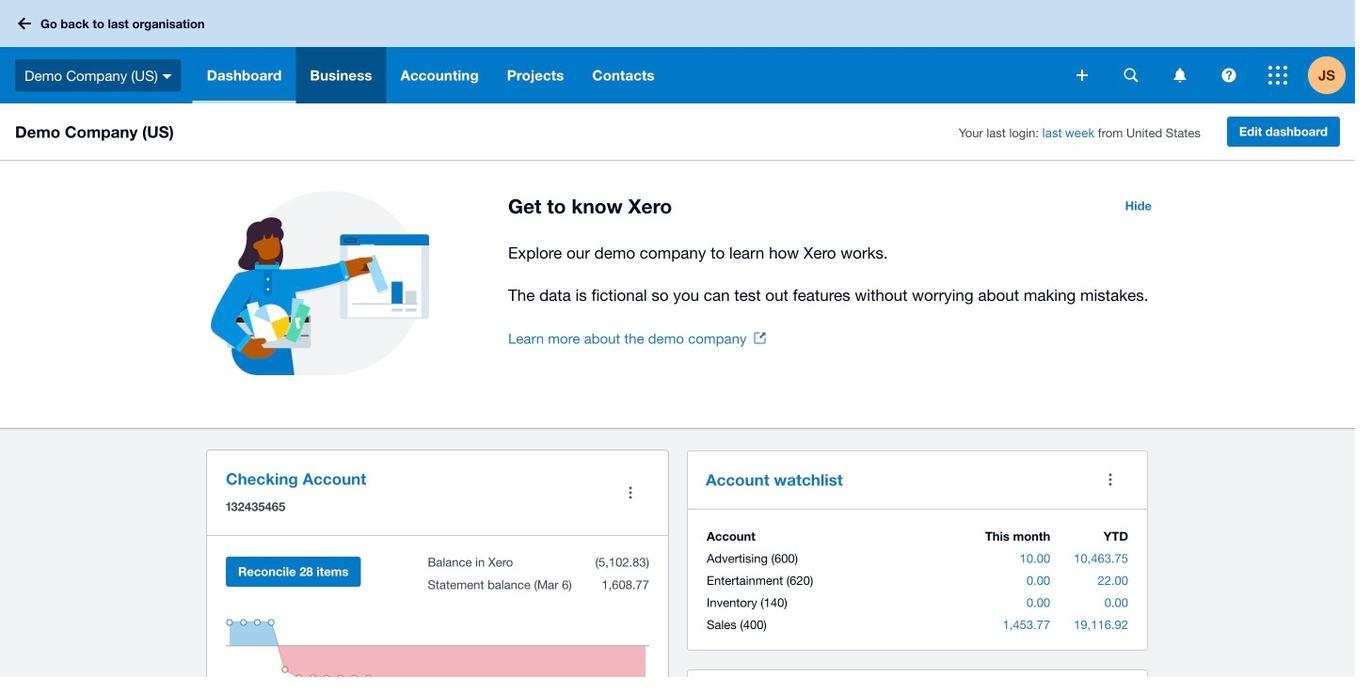 Task type: describe. For each thing, give the bounding box(es) containing it.
1 vertical spatial svg image
[[1125, 68, 1139, 82]]

manage menu toggle image
[[612, 475, 650, 512]]



Task type: vqa. For each thing, say whether or not it's contained in the screenshot.
svg icon to the top
yes



Task type: locate. For each thing, give the bounding box(es) containing it.
0 horizontal spatial svg image
[[18, 17, 31, 30]]

intro banner body element
[[508, 240, 1164, 309]]

svg image
[[18, 17, 31, 30], [1125, 68, 1139, 82]]

banner
[[0, 0, 1356, 104]]

0 vertical spatial svg image
[[18, 17, 31, 30]]

svg image
[[1269, 66, 1288, 85], [1175, 68, 1187, 82], [1223, 68, 1237, 82], [1077, 70, 1089, 81], [163, 74, 172, 79]]

1 horizontal spatial svg image
[[1125, 68, 1139, 82]]



